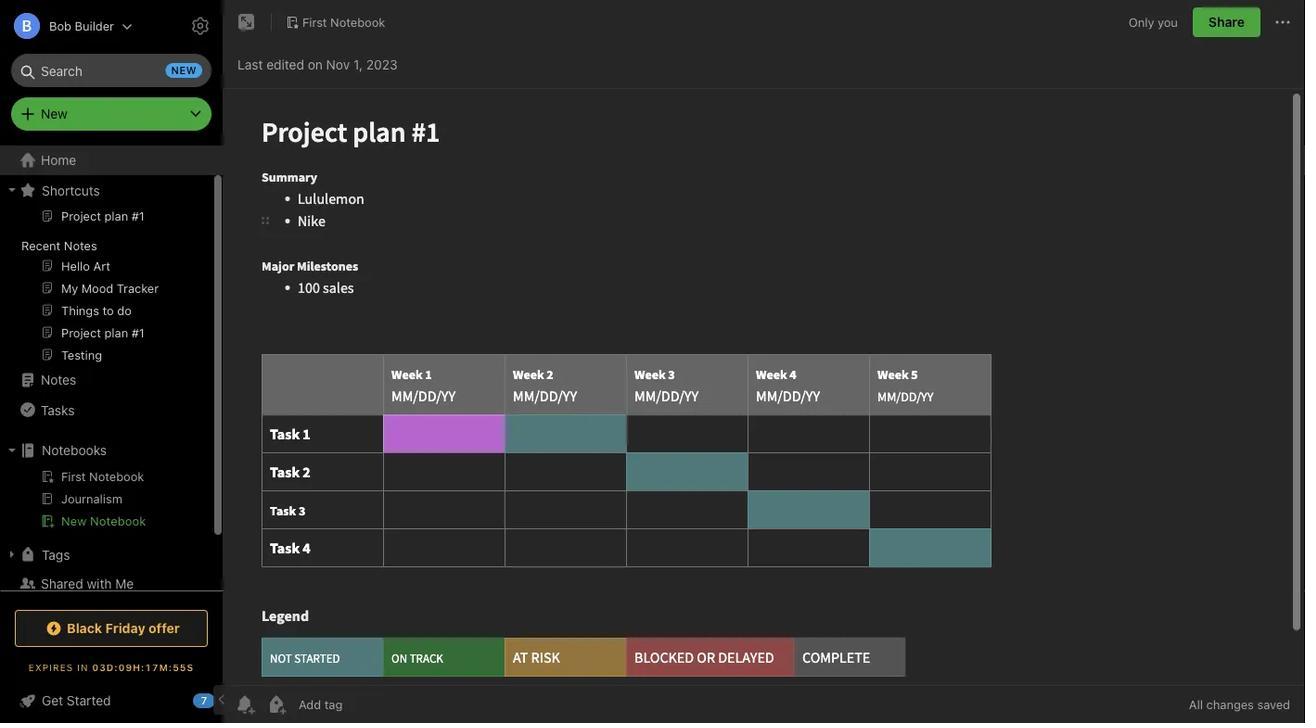 Task type: vqa. For each thing, say whether or not it's contained in the screenshot.
Main element
no



Task type: describe. For each thing, give the bounding box(es) containing it.
builder
[[75, 19, 114, 33]]

black friday offer
[[67, 621, 180, 636]]

shared
[[41, 577, 83, 592]]

new
[[171, 64, 197, 77]]

tree containing home
[[0, 146, 223, 640]]

notebook for first notebook
[[330, 15, 385, 29]]

new for new
[[41, 106, 68, 122]]

first
[[302, 15, 327, 29]]

recent
[[21, 238, 61, 252]]

first notebook button
[[279, 9, 392, 35]]

home link
[[0, 146, 223, 175]]

get started
[[42, 694, 111, 709]]

black friday offer button
[[15, 611, 208, 648]]

changes
[[1207, 698, 1254, 712]]

expand tags image
[[5, 547, 19, 562]]

get
[[42, 694, 63, 709]]

tags
[[42, 547, 70, 562]]

notebooks link
[[0, 436, 214, 466]]

more actions image
[[1272, 11, 1294, 33]]

recent notes
[[21, 238, 97, 252]]

notebooks
[[42, 443, 107, 458]]

1,
[[353, 57, 363, 72]]

03d:09h:17m:55s
[[92, 662, 194, 673]]

you
[[1158, 15, 1178, 29]]

last edited on nov 1, 2023
[[238, 57, 398, 72]]

note window element
[[223, 0, 1305, 724]]

share
[[1209, 14, 1245, 30]]

all changes saved
[[1189, 698, 1291, 712]]

share button
[[1193, 7, 1261, 37]]

tags button
[[0, 540, 214, 570]]

shortcuts
[[42, 183, 100, 198]]

recent notes group
[[0, 205, 214, 373]]

new notebook button
[[0, 510, 214, 533]]

7
[[201, 695, 207, 707]]

offer
[[149, 621, 180, 636]]

in
[[77, 662, 89, 673]]

notebook for new notebook
[[90, 514, 146, 528]]

shortcuts button
[[0, 175, 214, 205]]

me
[[115, 577, 134, 592]]

new search field
[[24, 54, 202, 87]]

1 vertical spatial notes
[[41, 373, 76, 388]]

home
[[41, 153, 76, 168]]

notes inside group
[[64, 238, 97, 252]]



Task type: locate. For each thing, give the bounding box(es) containing it.
notes right recent
[[64, 238, 97, 252]]

tasks button
[[0, 395, 214, 425]]

2023
[[366, 57, 398, 72]]

add tag image
[[265, 694, 288, 716]]

started
[[67, 694, 111, 709]]

notebook inside new notebook button
[[90, 514, 146, 528]]

notes
[[64, 238, 97, 252], [41, 373, 76, 388]]

all
[[1189, 698, 1203, 712]]

Help and Learning task checklist field
[[0, 687, 223, 716]]

More actions field
[[1272, 7, 1294, 37]]

notebook up 1,
[[330, 15, 385, 29]]

shared with me
[[41, 577, 134, 592]]

new
[[41, 106, 68, 122], [61, 514, 87, 528]]

new button
[[11, 97, 212, 131]]

new notebook
[[61, 514, 146, 528]]

with
[[87, 577, 112, 592]]

black
[[67, 621, 102, 636]]

1 vertical spatial new
[[61, 514, 87, 528]]

last
[[238, 57, 263, 72]]

saved
[[1258, 698, 1291, 712]]

notebook inside first notebook 'button'
[[330, 15, 385, 29]]

first notebook
[[302, 15, 385, 29]]

click to collapse image
[[216, 689, 230, 712]]

new notebook group
[[0, 466, 214, 540]]

edited
[[266, 57, 304, 72]]

bob
[[49, 19, 71, 33]]

only you
[[1129, 15, 1178, 29]]

new up tags
[[61, 514, 87, 528]]

notebook
[[330, 15, 385, 29], [90, 514, 146, 528]]

expires
[[29, 662, 74, 673]]

settings image
[[189, 15, 212, 37]]

Add tag field
[[297, 697, 436, 713]]

Account field
[[0, 7, 133, 45]]

nov
[[326, 57, 350, 72]]

0 vertical spatial notebook
[[330, 15, 385, 29]]

Search text field
[[24, 54, 199, 87]]

expires in 03d:09h:17m:55s
[[29, 662, 194, 673]]

expand note image
[[236, 11, 258, 33]]

tree
[[0, 146, 223, 640]]

on
[[308, 57, 323, 72]]

only
[[1129, 15, 1155, 29]]

bob builder
[[49, 19, 114, 33]]

Note Editor text field
[[223, 89, 1305, 686]]

new inside popup button
[[41, 106, 68, 122]]

0 horizontal spatial notebook
[[90, 514, 146, 528]]

notes link
[[0, 366, 214, 395]]

expand notebooks image
[[5, 443, 19, 458]]

tasks
[[41, 402, 75, 418]]

0 vertical spatial notes
[[64, 238, 97, 252]]

new inside button
[[61, 514, 87, 528]]

notes up tasks
[[41, 373, 76, 388]]

notebook up tags button at the left of page
[[90, 514, 146, 528]]

new for new notebook
[[61, 514, 87, 528]]

1 horizontal spatial notebook
[[330, 15, 385, 29]]

new up home
[[41, 106, 68, 122]]

add a reminder image
[[234, 694, 256, 716]]

shared with me link
[[0, 570, 214, 599]]

friday
[[105, 621, 145, 636]]

1 vertical spatial notebook
[[90, 514, 146, 528]]

0 vertical spatial new
[[41, 106, 68, 122]]



